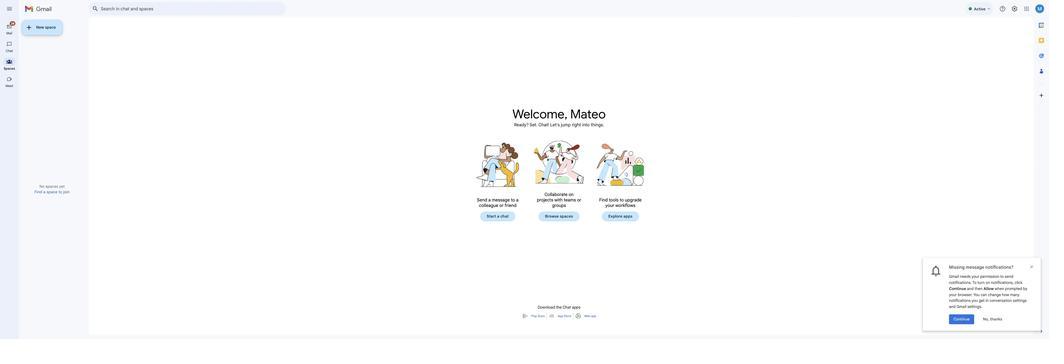 Task type: describe. For each thing, give the bounding box(es) containing it.
collaborate on projects with teams or
[[597, 213, 646, 225]]

collaborate
[[605, 213, 631, 219]]

with
[[616, 219, 626, 225]]

send a message to a
[[530, 219, 576, 225]]

new
[[40, 28, 49, 33]]

spaces element
[[21, 41, 99, 339]]

gmail image
[[27, 4, 61, 16]]

Search in emails search field
[[99, 2, 318, 17]]

mail navigation
[[0, 19, 21, 339]]

chat heading
[[0, 54, 21, 59]]

or
[[642, 219, 646, 225]]

teams
[[627, 219, 640, 225]]

search in chat and spaces image
[[100, 4, 111, 15]]



Task type: vqa. For each thing, say whether or not it's contained in the screenshot.
"WITH"
yes



Task type: locate. For each thing, give the bounding box(es) containing it.
new space button
[[24, 22, 69, 39]]

a
[[543, 219, 546, 225], [574, 219, 576, 225]]

heading
[[0, 93, 21, 98]]

28 link
[[4, 23, 18, 34]]

0 horizontal spatial a
[[543, 219, 546, 225]]

projects
[[597, 219, 615, 225]]

new space
[[40, 28, 62, 33]]

welcome,
[[570, 118, 631, 136]]

spaces
[[4, 74, 17, 78]]

spaces heading
[[0, 74, 21, 79]]

1 a from the left
[[543, 219, 546, 225]]

2 a from the left
[[574, 219, 576, 225]]

mail heading
[[0, 35, 21, 40]]

main menu image
[[7, 6, 14, 13]]

on
[[632, 213, 638, 219]]

to
[[568, 219, 573, 225]]

a right to
[[574, 219, 576, 225]]

28
[[12, 24, 16, 28]]

1 horizontal spatial a
[[574, 219, 576, 225]]

message
[[547, 219, 567, 225]]

mail
[[7, 35, 14, 39]]

space
[[50, 28, 62, 33]]

send
[[530, 219, 542, 225]]

a right send
[[543, 219, 546, 225]]

chat
[[6, 54, 14, 59]]

Search in chat and spaces text field
[[112, 7, 289, 13]]



